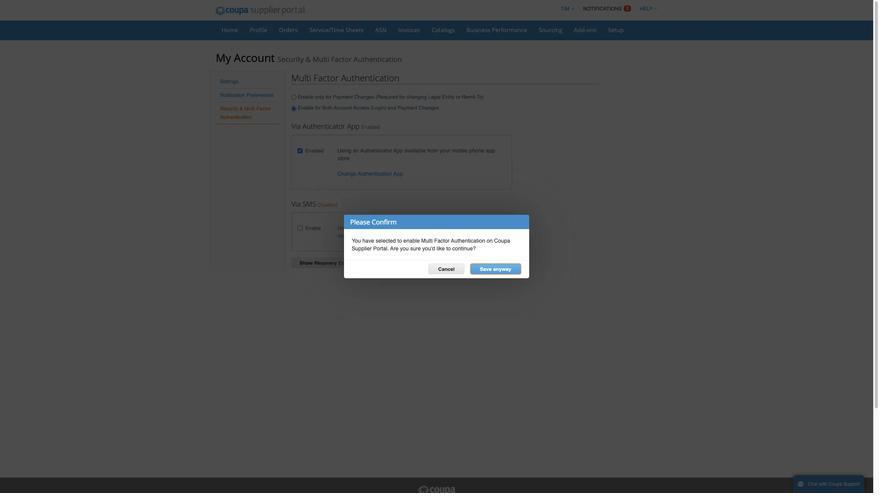 Task type: locate. For each thing, give the bounding box(es) containing it.
home link
[[217, 24, 243, 36]]

for
[[326, 94, 332, 100], [399, 94, 405, 100], [315, 105, 321, 111]]

1 horizontal spatial your
[[440, 148, 450, 154]]

multi up enable only for payment changes (required for changing legal entity or remit-to) radio
[[291, 72, 311, 84]]

via left disabled
[[291, 199, 301, 209]]

multi inside the you have selected to enable multi factor authentication on coupa supplier portal. are you sure you'd like to continue?
[[421, 238, 433, 244]]

for left the changing
[[399, 94, 405, 100]]

sms inside using sms, a code will be sent to your mobile phone number. enter verification code when prompted and select ok. sms rates apply.
[[454, 233, 466, 239]]

authentication down notification
[[220, 114, 252, 120]]

1 horizontal spatial and
[[417, 233, 426, 239]]

0 horizontal spatial phone
[[449, 225, 464, 232]]

to)
[[477, 94, 484, 100]]

phone left app at right
[[469, 148, 484, 154]]

0 horizontal spatial to
[[398, 238, 402, 244]]

0 vertical spatial app
[[347, 122, 360, 131]]

phone inside using sms, a code will be sent to your mobile phone number. enter verification code when prompted and select ok. sms rates apply.
[[449, 225, 464, 232]]

app for authenticator
[[347, 122, 360, 131]]

2 codes from the left
[[429, 261, 444, 266]]

1 horizontal spatial authenticator
[[360, 148, 392, 154]]

2 via from the top
[[291, 199, 301, 209]]

authentication down asn
[[354, 55, 402, 64]]

2 vertical spatial app
[[393, 171, 403, 177]]

0 vertical spatial enabled
[[361, 124, 380, 131]]

app down using an authenticator app available from your mobile phone app store
[[393, 171, 403, 177]]

your
[[440, 148, 450, 154], [420, 225, 430, 232]]

sms
[[303, 199, 316, 209], [454, 233, 466, 239]]

supplier
[[352, 246, 372, 252]]

sourcing link
[[534, 24, 568, 36]]

confirm
[[372, 218, 397, 227]]

via down enable for both account access (login) and payment changes "option"
[[291, 122, 301, 131]]

0 vertical spatial via
[[291, 122, 301, 131]]

please confirm dialog
[[344, 215, 529, 279]]

using inside using sms, a code will be sent to your mobile phone number. enter verification code when prompted and select ok. sms rates apply.
[[338, 225, 351, 232]]

using
[[338, 148, 351, 154], [338, 225, 351, 232]]

1 vertical spatial &
[[240, 106, 243, 112]]

legal
[[428, 94, 441, 100]]

authenticator right an
[[360, 148, 392, 154]]

sms right ok.
[[454, 233, 466, 239]]

1 horizontal spatial coupa supplier portal image
[[417, 486, 456, 494]]

using up store
[[338, 148, 351, 154]]

1 horizontal spatial security
[[278, 55, 304, 64]]

app for authentication
[[393, 171, 403, 177]]

app left available
[[393, 148, 403, 154]]

using an authenticator app available from your mobile phone app store
[[338, 148, 495, 161]]

to
[[414, 225, 418, 232], [398, 238, 402, 244], [446, 246, 451, 252]]

factor up multi factor authentication
[[331, 55, 352, 64]]

disabled
[[318, 201, 338, 208]]

1 vertical spatial security
[[220, 106, 238, 112]]

using for using an authenticator app available from your mobile phone app store
[[338, 148, 351, 154]]

support
[[844, 482, 860, 487]]

authenticator down both
[[303, 122, 345, 131]]

and down the enable only for payment changes (required for changing legal entity or remit-to)
[[388, 105, 396, 111]]

ok.
[[443, 233, 453, 239]]

please confirm
[[350, 218, 397, 227]]

1 vertical spatial coupa
[[829, 482, 842, 487]]

0 horizontal spatial for
[[315, 105, 321, 111]]

0 horizontal spatial authenticator
[[303, 122, 345, 131]]

codes down the supplier
[[338, 261, 354, 266]]

prompted
[[393, 233, 416, 239]]

0 vertical spatial to
[[414, 225, 418, 232]]

1 horizontal spatial codes
[[429, 261, 444, 266]]

factor inside security & multi factor authentication
[[256, 106, 271, 112]]

None checkbox
[[298, 148, 303, 153], [298, 226, 303, 231], [298, 148, 303, 153], [298, 226, 303, 231]]

0 vertical spatial changes
[[354, 94, 374, 100]]

notification preferences
[[220, 92, 274, 98]]

select
[[428, 233, 442, 239]]

asn link
[[370, 24, 392, 36]]

account right both
[[334, 105, 352, 111]]

Enable only for Payment Changes (Required for changing Legal Entity or Remit-To) radio
[[291, 92, 296, 102]]

you
[[352, 238, 361, 244]]

multi
[[313, 55, 329, 64], [291, 72, 311, 84], [244, 106, 255, 112], [421, 238, 433, 244]]

1 vertical spatial sms
[[454, 233, 466, 239]]

using inside using an authenticator app available from your mobile phone app store
[[338, 148, 351, 154]]

1 vertical spatial authenticator
[[360, 148, 392, 154]]

1 vertical spatial enabled
[[305, 148, 324, 154]]

1 vertical spatial and
[[417, 233, 426, 239]]

using up "verification"
[[338, 225, 351, 232]]

home
[[222, 26, 238, 34]]

enabled down enable for both account access (login) and payment changes
[[361, 124, 380, 131]]

1 horizontal spatial enabled
[[361, 124, 380, 131]]

payment down multi factor authentication
[[333, 94, 353, 100]]

1 horizontal spatial coupa
[[829, 482, 842, 487]]

when
[[378, 233, 391, 239]]

coupa supplier portal image
[[210, 1, 310, 21], [417, 486, 456, 494]]

authentication up the continue?
[[451, 238, 485, 244]]

coupa right with
[[829, 482, 842, 487]]

enable for enable only for payment changes (required for changing legal entity or remit-to)
[[298, 94, 314, 100]]

profile
[[250, 26, 267, 34]]

an
[[353, 148, 359, 154]]

code right the a
[[372, 225, 384, 232]]

authenticator
[[303, 122, 345, 131], [360, 148, 392, 154]]

1 vertical spatial phone
[[449, 225, 464, 232]]

are
[[390, 246, 399, 252]]

1 vertical spatial coupa supplier portal image
[[417, 486, 456, 494]]

code
[[372, 225, 384, 232], [365, 233, 377, 239]]

regenerate recovery codes link
[[368, 258, 452, 269]]

1 vertical spatial via
[[291, 199, 301, 209]]

business
[[467, 26, 490, 34]]

orders
[[279, 26, 298, 34]]

0 horizontal spatial coupa supplier portal image
[[210, 1, 310, 21]]

1 via from the top
[[291, 122, 301, 131]]

asn
[[375, 26, 387, 34]]

1 vertical spatial using
[[338, 225, 351, 232]]

mobile
[[452, 148, 468, 154], [432, 225, 448, 232]]

1 horizontal spatial account
[[334, 105, 352, 111]]

coupa right 'on'
[[494, 238, 510, 244]]

enable down via sms disabled
[[305, 226, 321, 232]]

orders link
[[274, 24, 303, 36]]

enabled down via authenticator app enabled in the left of the page
[[305, 148, 324, 154]]

sms left disabled
[[303, 199, 316, 209]]

changing
[[407, 94, 427, 100]]

1 horizontal spatial payment
[[398, 105, 418, 111]]

multi down notification preferences
[[244, 106, 255, 112]]

1 horizontal spatial phone
[[469, 148, 484, 154]]

anyway
[[493, 267, 511, 272]]

service/time sheets link
[[304, 24, 369, 36]]

to inside using sms, a code will be sent to your mobile phone number. enter verification code when prompted and select ok. sms rates apply.
[[414, 225, 418, 232]]

to right sent
[[414, 225, 418, 232]]

to right like
[[446, 246, 451, 252]]

like
[[437, 246, 445, 252]]

will
[[385, 225, 393, 232]]

0 vertical spatial coupa
[[494, 238, 510, 244]]

1 vertical spatial app
[[393, 148, 403, 154]]

factor down the preferences
[[256, 106, 271, 112]]

0 horizontal spatial account
[[234, 50, 275, 65]]

to up you on the left
[[398, 238, 402, 244]]

changes
[[354, 94, 374, 100], [419, 105, 439, 111]]

invoices
[[398, 26, 420, 34]]

1 vertical spatial your
[[420, 225, 430, 232]]

enable for enable for both account access (login) and payment changes
[[298, 105, 314, 111]]

account
[[234, 50, 275, 65], [334, 105, 352, 111]]

0 vertical spatial your
[[440, 148, 450, 154]]

recovery down sure at left
[[405, 261, 427, 266]]

recovery right show
[[314, 261, 337, 266]]

account down profile link
[[234, 50, 275, 65]]

0 vertical spatial mobile
[[452, 148, 468, 154]]

0 horizontal spatial &
[[240, 106, 243, 112]]

app down access
[[347, 122, 360, 131]]

0 horizontal spatial codes
[[338, 261, 354, 266]]

2 horizontal spatial for
[[399, 94, 405, 100]]

sure
[[410, 246, 421, 252]]

changes up access
[[354, 94, 374, 100]]

0 vertical spatial enable
[[298, 94, 314, 100]]

notification
[[220, 92, 245, 98]]

0 vertical spatial &
[[306, 55, 311, 64]]

add-
[[574, 26, 587, 34]]

1 horizontal spatial mobile
[[452, 148, 468, 154]]

access
[[353, 105, 369, 111]]

for right only
[[326, 94, 332, 100]]

your right from
[[440, 148, 450, 154]]

2 vertical spatial enable
[[305, 226, 321, 232]]

mobile inside using an authenticator app available from your mobile phone app store
[[452, 148, 468, 154]]

security down orders link
[[278, 55, 304, 64]]

1 vertical spatial mobile
[[432, 225, 448, 232]]

0 vertical spatial authenticator
[[303, 122, 345, 131]]

1 horizontal spatial sms
[[454, 233, 466, 239]]

0 horizontal spatial payment
[[333, 94, 353, 100]]

chat
[[808, 482, 818, 487]]

mobile right from
[[452, 148, 468, 154]]

2 recovery from the left
[[405, 261, 427, 266]]

via
[[291, 122, 301, 131], [291, 199, 301, 209]]

app
[[347, 122, 360, 131], [393, 148, 403, 154], [393, 171, 403, 177]]

0 horizontal spatial sms
[[303, 199, 316, 209]]

enable right enable for both account access (login) and payment changes "option"
[[298, 105, 314, 111]]

authentication inside my account security & multi factor authentication
[[354, 55, 402, 64]]

0 horizontal spatial and
[[388, 105, 396, 111]]

your up select
[[420, 225, 430, 232]]

coupa
[[494, 238, 510, 244], [829, 482, 842, 487]]

enabled
[[361, 124, 380, 131], [305, 148, 324, 154]]

& inside my account security & multi factor authentication
[[306, 55, 311, 64]]

enable
[[298, 94, 314, 100], [298, 105, 314, 111], [305, 226, 321, 232]]

multi down service/time
[[313, 55, 329, 64]]

1 horizontal spatial for
[[326, 94, 332, 100]]

only
[[315, 94, 324, 100]]

0 horizontal spatial mobile
[[432, 225, 448, 232]]

authentication right "change"
[[358, 171, 392, 177]]

profile link
[[245, 24, 272, 36]]

1 horizontal spatial recovery
[[405, 261, 427, 266]]

authentication inside security & multi factor authentication
[[220, 114, 252, 120]]

authenticator inside using an authenticator app available from your mobile phone app store
[[360, 148, 392, 154]]

1 vertical spatial changes
[[419, 105, 439, 111]]

0 horizontal spatial coupa
[[494, 238, 510, 244]]

1 horizontal spatial to
[[414, 225, 418, 232]]

change authentication app link
[[338, 171, 403, 177]]

0 horizontal spatial security
[[220, 106, 238, 112]]

factor up like
[[434, 238, 450, 244]]

show recovery codes link
[[291, 258, 362, 269]]

security down notification
[[220, 106, 238, 112]]

2 using from the top
[[338, 225, 351, 232]]

phone up ok.
[[449, 225, 464, 232]]

& down service/time
[[306, 55, 311, 64]]

0 vertical spatial phone
[[469, 148, 484, 154]]

0 horizontal spatial recovery
[[314, 261, 337, 266]]

factor inside my account security & multi factor authentication
[[331, 55, 352, 64]]

enable right enable only for payment changes (required for changing legal entity or remit-to) radio
[[298, 94, 314, 100]]

0 vertical spatial coupa supplier portal image
[[210, 1, 310, 21]]

multi up you'd
[[421, 238, 433, 244]]

1 vertical spatial enable
[[298, 105, 314, 111]]

for left both
[[315, 105, 321, 111]]

1 vertical spatial code
[[365, 233, 377, 239]]

0 horizontal spatial your
[[420, 225, 430, 232]]

& down notification preferences
[[240, 106, 243, 112]]

1 horizontal spatial &
[[306, 55, 311, 64]]

payment
[[333, 94, 353, 100], [398, 105, 418, 111]]

mobile up select
[[432, 225, 448, 232]]

and left select
[[417, 233, 426, 239]]

0 vertical spatial security
[[278, 55, 304, 64]]

via sms disabled
[[291, 199, 338, 209]]

payment down the changing
[[398, 105, 418, 111]]

show recovery codes
[[300, 261, 354, 266]]

0 vertical spatial using
[[338, 148, 351, 154]]

cancel
[[438, 267, 455, 272]]

2 vertical spatial to
[[446, 246, 451, 252]]

codes up cancel
[[429, 261, 444, 266]]

& inside security & multi factor authentication
[[240, 106, 243, 112]]

phone
[[469, 148, 484, 154], [449, 225, 464, 232]]

changes down 'legal'
[[419, 105, 439, 111]]

available
[[404, 148, 426, 154]]

1 recovery from the left
[[314, 261, 337, 266]]

via for via authenticator app
[[291, 122, 301, 131]]

0 vertical spatial payment
[[333, 94, 353, 100]]

save anyway
[[480, 267, 511, 272]]

regenerate recovery codes
[[376, 261, 444, 266]]

authentication up (required
[[341, 72, 400, 84]]

code down the a
[[365, 233, 377, 239]]

1 codes from the left
[[338, 261, 354, 266]]

1 using from the top
[[338, 148, 351, 154]]

0 vertical spatial and
[[388, 105, 396, 111]]

2 horizontal spatial to
[[446, 246, 451, 252]]

factor up only
[[314, 72, 339, 84]]

enabled inside via authenticator app enabled
[[361, 124, 380, 131]]



Task type: vqa. For each thing, say whether or not it's contained in the screenshot.
the left payment
yes



Task type: describe. For each thing, give the bounding box(es) containing it.
your inside using sms, a code will be sent to your mobile phone number. enter verification code when prompted and select ok. sms rates apply.
[[420, 225, 430, 232]]

my
[[216, 50, 231, 65]]

from
[[427, 148, 438, 154]]

or
[[456, 94, 461, 100]]

setup link
[[603, 24, 629, 36]]

apply.
[[481, 233, 495, 239]]

notification preferences link
[[220, 92, 274, 98]]

settings
[[220, 79, 238, 84]]

business performance link
[[462, 24, 532, 36]]

have
[[363, 238, 374, 244]]

0 vertical spatial sms
[[303, 199, 316, 209]]

my account security & multi factor authentication
[[216, 50, 402, 65]]

catalogs link
[[427, 24, 460, 36]]

change
[[338, 171, 357, 177]]

phone inside using an authenticator app available from your mobile phone app store
[[469, 148, 484, 154]]

you
[[400, 246, 409, 252]]

1 horizontal spatial changes
[[419, 105, 439, 111]]

using sms, a code will be sent to your mobile phone number. enter verification code when prompted and select ok. sms rates apply.
[[338, 225, 500, 239]]

codes for regenerate recovery codes
[[429, 261, 444, 266]]

performance
[[492, 26, 527, 34]]

security & multi factor authentication
[[220, 106, 271, 120]]

settings link
[[220, 79, 238, 84]]

verification
[[338, 233, 363, 239]]

1 vertical spatial to
[[398, 238, 402, 244]]

chat with coupa support
[[808, 482, 860, 487]]

remit-
[[462, 94, 477, 100]]

with
[[819, 482, 827, 487]]

app inside using an authenticator app available from your mobile phone app store
[[393, 148, 403, 154]]

invoices link
[[393, 24, 425, 36]]

chat with coupa support button
[[793, 476, 865, 494]]

your inside using an authenticator app available from your mobile phone app store
[[440, 148, 450, 154]]

mobile inside using sms, a code will be sent to your mobile phone number. enter verification code when prompted and select ok. sms rates apply.
[[432, 225, 448, 232]]

security & multi factor authentication link
[[220, 106, 271, 120]]

via authenticator app enabled
[[291, 122, 380, 131]]

add-ons link
[[569, 24, 602, 36]]

business performance
[[467, 26, 527, 34]]

enable
[[404, 238, 420, 244]]

(required
[[376, 94, 398, 100]]

app
[[486, 148, 495, 154]]

1 vertical spatial account
[[334, 105, 352, 111]]

coupa inside the you have selected to enable multi factor authentication on coupa supplier portal. are you sure you'd like to continue?
[[494, 238, 510, 244]]

enable only for payment changes (required for changing legal entity or remit-to)
[[298, 94, 484, 100]]

coupa inside the chat with coupa support button
[[829, 482, 842, 487]]

1 vertical spatial payment
[[398, 105, 418, 111]]

enter
[[487, 225, 500, 232]]

sent
[[402, 225, 412, 232]]

recovery for show
[[314, 261, 337, 266]]

codes for show recovery codes
[[338, 261, 354, 266]]

0 vertical spatial code
[[372, 225, 384, 232]]

enable for both account access (login) and payment changes
[[298, 105, 439, 111]]

security inside security & multi factor authentication
[[220, 106, 238, 112]]

a
[[368, 225, 371, 232]]

recovery for regenerate
[[405, 261, 427, 266]]

service/time sheets
[[309, 26, 364, 34]]

sourcing
[[539, 26, 562, 34]]

regenerate
[[376, 261, 403, 266]]

be
[[395, 225, 401, 232]]

0 horizontal spatial changes
[[354, 94, 374, 100]]

add-ons
[[574, 26, 597, 34]]

security inside my account security & multi factor authentication
[[278, 55, 304, 64]]

store
[[338, 155, 350, 161]]

0 vertical spatial account
[[234, 50, 275, 65]]

sms,
[[353, 225, 366, 232]]

please
[[350, 218, 370, 227]]

show
[[300, 261, 313, 266]]

ons
[[587, 26, 597, 34]]

using for using sms, a code will be sent to your mobile phone number. enter verification code when prompted and select ok. sms rates apply.
[[338, 225, 351, 232]]

save anyway button
[[470, 264, 521, 275]]

change authentication app
[[338, 171, 403, 177]]

multi factor authentication
[[291, 72, 400, 84]]

on
[[487, 238, 493, 244]]

both
[[322, 105, 333, 111]]

you have selected to enable multi factor authentication on coupa supplier portal. are you sure you'd like to continue?
[[352, 238, 510, 252]]

authentication inside the you have selected to enable multi factor authentication on coupa supplier portal. are you sure you'd like to continue?
[[451, 238, 485, 244]]

sheets
[[346, 26, 364, 34]]

setup
[[608, 26, 624, 34]]

multi inside my account security & multi factor authentication
[[313, 55, 329, 64]]

you'd
[[422, 246, 435, 252]]

via for via sms
[[291, 199, 301, 209]]

Enable for Both Account Access (Login) and Payment Changes radio
[[291, 104, 296, 114]]

save
[[480, 267, 492, 272]]

and inside using sms, a code will be sent to your mobile phone number. enter verification code when prompted and select ok. sms rates apply.
[[417, 233, 426, 239]]

selected
[[376, 238, 396, 244]]

factor inside the you have selected to enable multi factor authentication on coupa supplier portal. are you sure you'd like to continue?
[[434, 238, 450, 244]]

portal.
[[373, 246, 389, 252]]

rates
[[467, 233, 480, 239]]

cancel button
[[429, 264, 464, 275]]

multi inside security & multi factor authentication
[[244, 106, 255, 112]]

0 horizontal spatial enabled
[[305, 148, 324, 154]]

catalogs
[[432, 26, 455, 34]]

number.
[[466, 225, 486, 232]]



